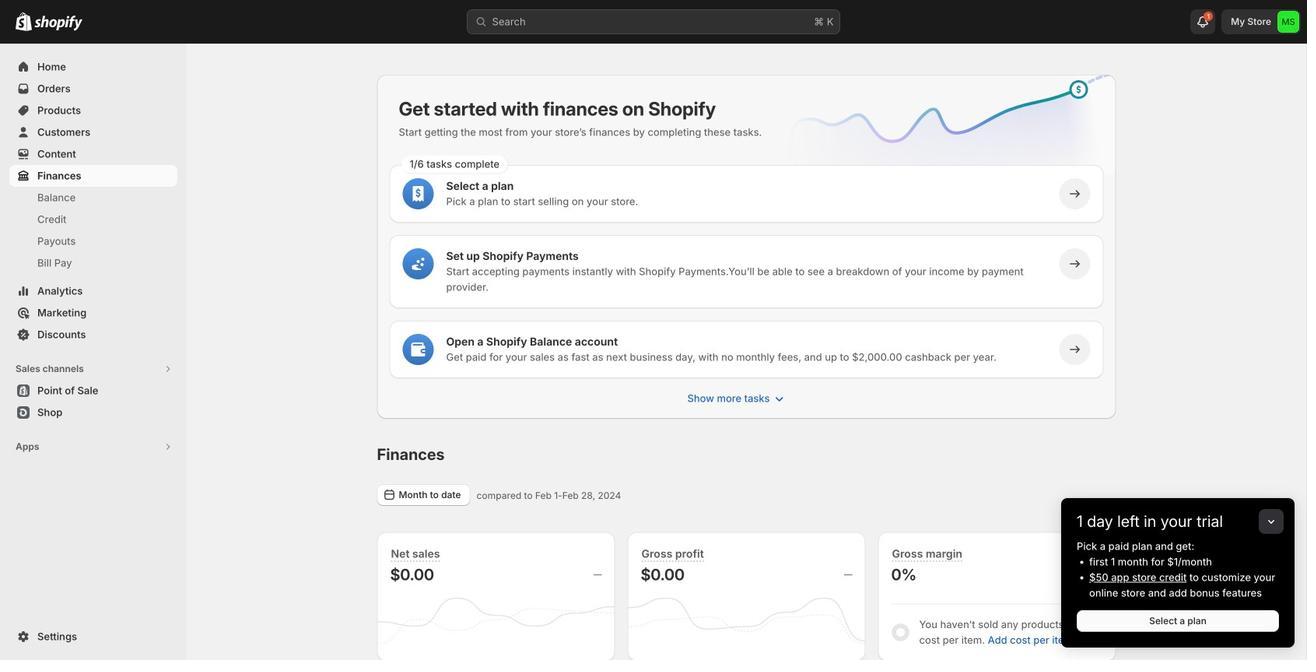 Task type: describe. For each thing, give the bounding box(es) containing it.
shopify image
[[34, 15, 83, 31]]

line chart image
[[763, 72, 1120, 199]]

set up shopify payments image
[[411, 256, 426, 272]]

my store image
[[1278, 11, 1300, 33]]

select a plan image
[[411, 186, 426, 202]]

open a shopify balance account image
[[411, 342, 426, 357]]



Task type: locate. For each thing, give the bounding box(es) containing it.
shopify image
[[16, 12, 32, 31]]



Task type: vqa. For each thing, say whether or not it's contained in the screenshot.
"Select a plan" icon
yes



